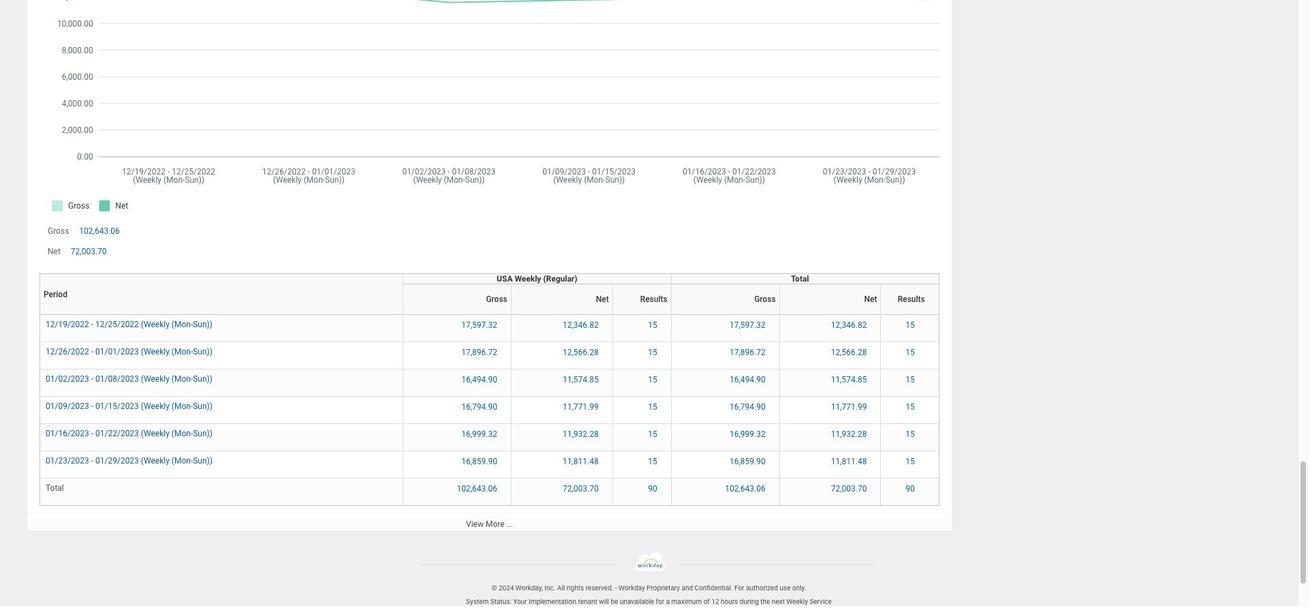 Task type: locate. For each thing, give the bounding box(es) containing it.
footer
[[0, 552, 1299, 606]]

period trending element
[[27, 0, 952, 535]]

total element
[[46, 481, 64, 493]]



Task type: vqa. For each thing, say whether or not it's contained in the screenshot.
Total element
yes



